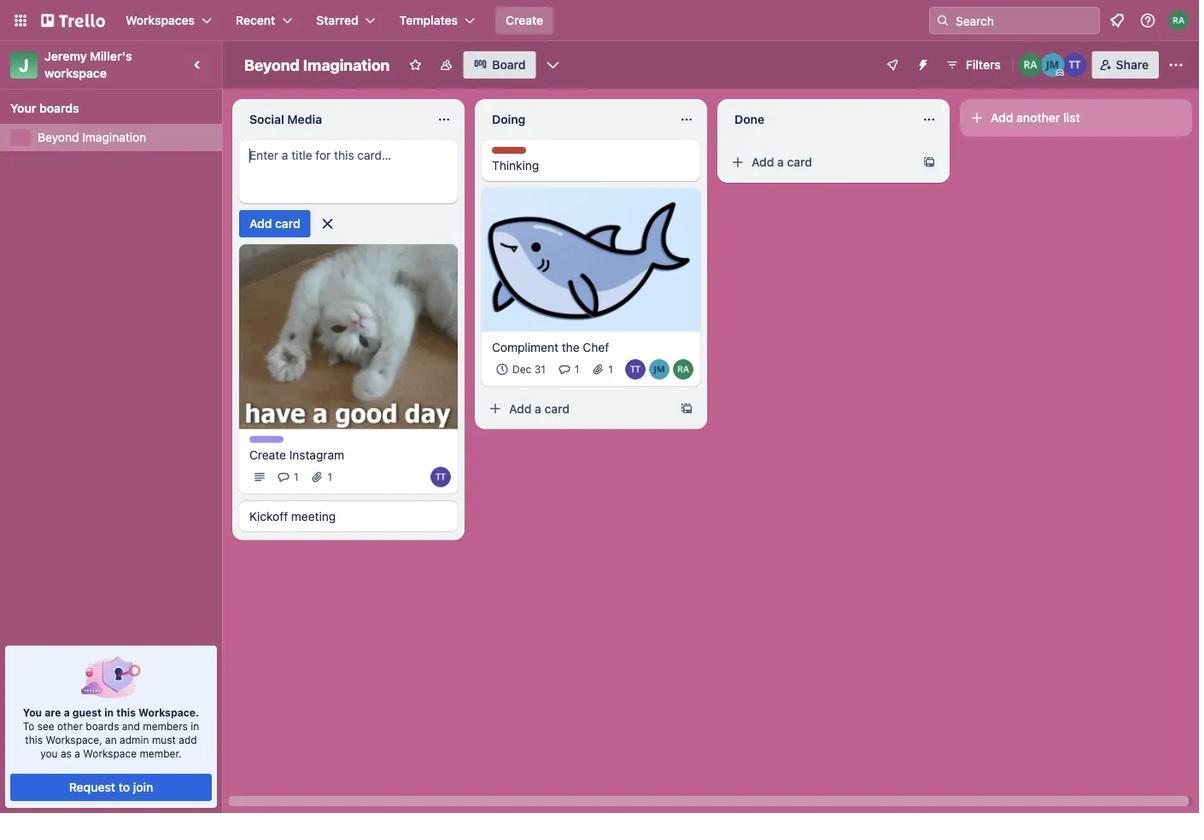 Task type: describe. For each thing, give the bounding box(es) containing it.
board link
[[463, 51, 536, 79]]

add another list button
[[960, 99, 1192, 137]]

Dec 31 checkbox
[[492, 359, 551, 380]]

create from template… image
[[680, 402, 693, 416]]

to
[[118, 780, 130, 794]]

templates
[[399, 13, 458, 27]]

add
[[179, 734, 197, 746]]

dec 31
[[512, 364, 546, 376]]

boards inside you are a guest in this workspace. to see other boards and members in this workspace, an admin must add you as a workspace member.
[[86, 720, 119, 732]]

add left another
[[991, 111, 1013, 125]]

templates button
[[389, 7, 485, 34]]

add a card button for done
[[724, 149, 916, 176]]

Search field
[[950, 8, 1099, 33]]

jeremy
[[44, 49, 87, 63]]

create for create instagram
[[249, 447, 286, 462]]

workspaces
[[126, 13, 195, 27]]

1 vertical spatial imagination
[[82, 130, 146, 144]]

done
[[734, 112, 764, 126]]

1 horizontal spatial terry turtle (terryturtle) image
[[1063, 53, 1087, 77]]

imagination inside board name text box
[[303, 56, 390, 74]]

admin
[[120, 734, 149, 746]]

starred
[[316, 13, 358, 27]]

media
[[287, 112, 322, 126]]

to
[[23, 720, 34, 732]]

other
[[57, 720, 83, 732]]

meeting
[[291, 509, 336, 523]]

dec
[[512, 364, 531, 376]]

1 down instagram
[[328, 471, 332, 483]]

show menu image
[[1167, 56, 1185, 73]]

you
[[40, 747, 58, 759]]

create instagram
[[249, 447, 344, 462]]

request to join
[[69, 780, 153, 794]]

recent
[[236, 13, 275, 27]]

card for done
[[787, 155, 812, 169]]

starred button
[[306, 7, 386, 34]]

workspace
[[44, 66, 107, 80]]

card inside add card button
[[275, 217, 300, 231]]

add down dec 31 checkbox at top left
[[509, 402, 532, 416]]

back to home image
[[41, 7, 105, 34]]

jeremy miller (jeremymiller198) image
[[1041, 53, 1065, 77]]

workspace.
[[138, 706, 199, 718]]

customize views image
[[545, 56, 562, 73]]

request
[[69, 780, 115, 794]]

filters
[[966, 58, 1001, 72]]

request to join button
[[10, 774, 212, 801]]

your boards with 1 items element
[[10, 98, 203, 119]]

instagram
[[289, 447, 344, 462]]

join
[[133, 780, 153, 794]]

another
[[1016, 111, 1060, 125]]

social
[[249, 112, 284, 126]]

search image
[[936, 14, 950, 27]]

your boards
[[10, 101, 79, 115]]

board
[[492, 58, 526, 72]]

compliment the chef
[[492, 340, 609, 354]]

cancel image
[[319, 215, 336, 232]]

add down done
[[752, 155, 774, 169]]

thinking
[[492, 158, 539, 173]]

a down 31
[[535, 402, 541, 416]]

list
[[1063, 111, 1080, 125]]

create button
[[495, 7, 554, 34]]

card for doing
[[544, 402, 570, 416]]

see
[[37, 720, 54, 732]]

workspace visible image
[[439, 58, 453, 72]]

and
[[122, 720, 140, 732]]

color: bold red, title: "thoughts" element
[[492, 147, 539, 160]]

you are a guest in this workspace. to see other boards and members in this workspace, an admin must add you as a workspace member.
[[23, 706, 199, 759]]

the
[[562, 340, 580, 354]]

0 vertical spatial this
[[116, 706, 136, 718]]

add card
[[249, 217, 300, 231]]

1 horizontal spatial ruby anderson (rubyanderson7) image
[[1168, 10, 1189, 31]]

share
[[1116, 58, 1149, 72]]



Task type: vqa. For each thing, say whether or not it's contained in the screenshot.
the Eliminate context switching and ensures every member of your team is always on the same page.
no



Task type: locate. For each thing, give the bounding box(es) containing it.
1 vertical spatial add a card button
[[482, 395, 673, 423]]

beyond
[[244, 56, 299, 74], [38, 130, 79, 144]]

1 horizontal spatial add a card button
[[724, 149, 916, 176]]

1 vertical spatial ruby anderson (rubyanderson7) image
[[673, 359, 693, 380]]

boards
[[39, 101, 79, 115], [86, 720, 119, 732]]

add
[[991, 111, 1013, 125], [752, 155, 774, 169], [249, 217, 272, 231], [509, 402, 532, 416]]

1 horizontal spatial beyond imagination
[[244, 56, 390, 74]]

0 horizontal spatial add a card button
[[482, 395, 673, 423]]

imagination
[[303, 56, 390, 74], [82, 130, 146, 144]]

social media
[[249, 112, 322, 126]]

1 down chef
[[608, 364, 613, 376]]

1 vertical spatial create
[[249, 447, 286, 462]]

add a card down done
[[752, 155, 812, 169]]

add another list
[[991, 111, 1080, 125]]

1 horizontal spatial this
[[116, 706, 136, 718]]

create inside button
[[506, 13, 543, 27]]

1 vertical spatial beyond
[[38, 130, 79, 144]]

1 vertical spatial beyond imagination
[[38, 130, 146, 144]]

add a card
[[752, 155, 812, 169], [509, 402, 570, 416]]

Done text field
[[724, 106, 912, 133]]

kickoff meeting link
[[249, 508, 448, 525]]

primary element
[[0, 0, 1199, 41]]

add a card for done
[[752, 155, 812, 169]]

ruby anderson (rubyanderson7) image right open information menu icon
[[1168, 10, 1189, 31]]

workspace navigation collapse icon image
[[186, 53, 210, 77]]

members
[[143, 720, 188, 732]]

0 horizontal spatial boards
[[39, 101, 79, 115]]

0 vertical spatial add a card
[[752, 155, 812, 169]]

1 horizontal spatial card
[[544, 402, 570, 416]]

recent button
[[226, 7, 303, 34]]

0 vertical spatial card
[[787, 155, 812, 169]]

1 vertical spatial terry turtle (terryturtle) image
[[625, 359, 646, 380]]

create
[[506, 13, 543, 27], [249, 447, 286, 462]]

as
[[61, 747, 72, 759]]

1
[[575, 364, 579, 376], [608, 364, 613, 376], [294, 471, 299, 483], [328, 471, 332, 483]]

create down color: purple, title: none icon
[[249, 447, 286, 462]]

imagination down the your boards with 1 items "element"
[[82, 130, 146, 144]]

beyond imagination down the your boards with 1 items "element"
[[38, 130, 146, 144]]

0 horizontal spatial this
[[25, 734, 43, 746]]

open information menu image
[[1139, 12, 1156, 29]]

beyond down recent popup button
[[244, 56, 299, 74]]

0 horizontal spatial beyond imagination
[[38, 130, 146, 144]]

add a card button
[[724, 149, 916, 176], [482, 395, 673, 423]]

beyond down your boards
[[38, 130, 79, 144]]

0 vertical spatial imagination
[[303, 56, 390, 74]]

beyond inside board name text box
[[244, 56, 299, 74]]

1 vertical spatial boards
[[86, 720, 119, 732]]

jeremy miller's workspace
[[44, 49, 135, 80]]

you
[[23, 706, 42, 718]]

1 horizontal spatial in
[[191, 720, 199, 732]]

power ups image
[[885, 58, 899, 72]]

your
[[10, 101, 36, 115]]

add card button
[[239, 210, 311, 237]]

1 horizontal spatial beyond
[[244, 56, 299, 74]]

beyond imagination
[[244, 56, 390, 74], [38, 130, 146, 144]]

a right as at the left bottom of the page
[[75, 747, 80, 759]]

0 notifications image
[[1107, 10, 1127, 31]]

an
[[105, 734, 117, 746]]

Enter a title for this card… text field
[[239, 140, 458, 203]]

beyond imagination link
[[38, 129, 212, 146]]

share button
[[1092, 51, 1159, 79]]

boards inside "element"
[[39, 101, 79, 115]]

0 horizontal spatial card
[[275, 217, 300, 231]]

0 vertical spatial in
[[104, 706, 114, 718]]

0 horizontal spatial beyond
[[38, 130, 79, 144]]

beyond imagination inside board name text box
[[244, 56, 390, 74]]

0 vertical spatial beyond imagination
[[244, 56, 390, 74]]

1 vertical spatial this
[[25, 734, 43, 746]]

1 vertical spatial in
[[191, 720, 199, 732]]

guest
[[72, 706, 102, 718]]

0 horizontal spatial terry turtle (terryturtle) image
[[625, 359, 646, 380]]

1 vertical spatial card
[[275, 217, 300, 231]]

terry turtle (terryturtle) image
[[1063, 53, 1087, 77], [625, 359, 646, 380]]

in
[[104, 706, 114, 718], [191, 720, 199, 732]]

terry turtle (terryturtle) image left jeremy miller (jeremymiller198) icon
[[625, 359, 646, 380]]

Doing text field
[[482, 106, 670, 133]]

0 horizontal spatial ruby anderson (rubyanderson7) image
[[673, 359, 693, 380]]

in right guest
[[104, 706, 114, 718]]

ruby anderson (rubyanderson7) image right jeremy miller (jeremymiller198) icon
[[673, 359, 693, 380]]

card down done "text field"
[[787, 155, 812, 169]]

1 horizontal spatial add a card
[[752, 155, 812, 169]]

add a card button down done "text field"
[[724, 149, 916, 176]]

this
[[116, 706, 136, 718], [25, 734, 43, 746]]

1 horizontal spatial boards
[[86, 720, 119, 732]]

a
[[777, 155, 784, 169], [535, 402, 541, 416], [64, 706, 70, 718], [75, 747, 80, 759]]

0 horizontal spatial add a card
[[509, 402, 570, 416]]

terry turtle (terryturtle) image right ruby anderson (rubyanderson7) image at the top of page
[[1063, 53, 1087, 77]]

create from template… image
[[922, 155, 936, 169]]

this member is an admin of this board. image
[[1056, 69, 1064, 77]]

color: purple, title: none image
[[249, 436, 284, 443]]

a down done "text field"
[[777, 155, 784, 169]]

0 vertical spatial add a card button
[[724, 149, 916, 176]]

compliment the chef link
[[492, 339, 690, 356]]

star or unstar board image
[[409, 58, 422, 72]]

compliment
[[492, 340, 559, 354]]

0 vertical spatial terry turtle (terryturtle) image
[[1063, 53, 1087, 77]]

beyond imagination down starred on the left top of page
[[244, 56, 390, 74]]

terry turtle (terryturtle) image
[[430, 467, 451, 487]]

card
[[787, 155, 812, 169], [275, 217, 300, 231], [544, 402, 570, 416]]

automation image
[[909, 51, 933, 75]]

add a card button for doing
[[482, 395, 673, 423]]

2 vertical spatial card
[[544, 402, 570, 416]]

add a card down 31
[[509, 402, 570, 416]]

0 vertical spatial boards
[[39, 101, 79, 115]]

jeremy miller (jeremymiller198) image
[[649, 359, 670, 380]]

this down the 'to'
[[25, 734, 43, 746]]

1 vertical spatial add a card
[[509, 402, 570, 416]]

filters button
[[940, 51, 1006, 79]]

thoughts thinking
[[492, 148, 539, 173]]

create up board
[[506, 13, 543, 27]]

add a card button down 31
[[482, 395, 673, 423]]

1 horizontal spatial imagination
[[303, 56, 390, 74]]

Board name text field
[[236, 51, 398, 79]]

kickoff meeting
[[249, 509, 336, 523]]

thoughts
[[492, 148, 539, 160]]

this up and
[[116, 706, 136, 718]]

member.
[[140, 747, 182, 759]]

in up add
[[191, 720, 199, 732]]

add a card for doing
[[509, 402, 570, 416]]

kickoff
[[249, 509, 288, 523]]

ruby anderson (rubyanderson7) image
[[1168, 10, 1189, 31], [673, 359, 693, 380]]

miller's
[[90, 49, 132, 63]]

1 down the
[[575, 364, 579, 376]]

chef
[[583, 340, 609, 354]]

0 vertical spatial ruby anderson (rubyanderson7) image
[[1168, 10, 1189, 31]]

a right are
[[64, 706, 70, 718]]

31
[[534, 364, 546, 376]]

0 vertical spatial beyond
[[244, 56, 299, 74]]

ruby anderson (rubyanderson7) image
[[1019, 53, 1043, 77]]

Social Media text field
[[239, 106, 427, 133]]

create instagram link
[[249, 446, 448, 463]]

card left cancel 'image' at the top of the page
[[275, 217, 300, 231]]

add left cancel 'image' at the top of the page
[[249, 217, 272, 231]]

create for create
[[506, 13, 543, 27]]

2 horizontal spatial card
[[787, 155, 812, 169]]

boards right the your
[[39, 101, 79, 115]]

imagination down starred dropdown button
[[303, 56, 390, 74]]

must
[[152, 734, 176, 746]]

1 horizontal spatial create
[[506, 13, 543, 27]]

0 horizontal spatial create
[[249, 447, 286, 462]]

card down 31
[[544, 402, 570, 416]]

1 down create instagram
[[294, 471, 299, 483]]

are
[[45, 706, 61, 718]]

0 vertical spatial create
[[506, 13, 543, 27]]

doing
[[492, 112, 526, 126]]

boards up an
[[86, 720, 119, 732]]

workspace,
[[46, 734, 102, 746]]

0 horizontal spatial in
[[104, 706, 114, 718]]

workspaces button
[[115, 7, 222, 34]]

workspace
[[83, 747, 137, 759]]

thinking link
[[492, 157, 690, 174]]

j
[[19, 55, 29, 75]]

0 horizontal spatial imagination
[[82, 130, 146, 144]]



